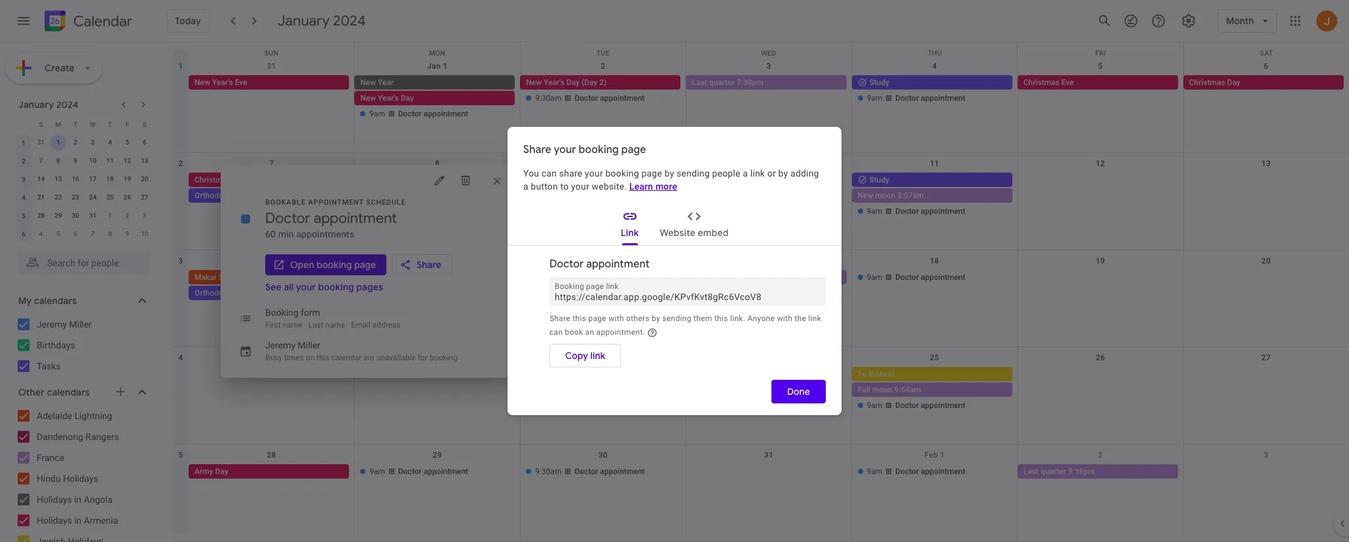 Task type: describe. For each thing, give the bounding box(es) containing it.
moon inside button
[[875, 191, 895, 200]]

1 vertical spatial 14
[[267, 256, 276, 266]]

15 inside row group
[[55, 176, 62, 183]]

9:30am for 15
[[535, 273, 562, 282]]

last quarter 3:18pm
[[1023, 468, 1095, 477]]

your up website. at the top of the page
[[585, 168, 603, 179]]

other calendars
[[18, 387, 90, 399]]

9am inside 9am button
[[370, 289, 385, 298]]

day inside "button"
[[215, 468, 228, 477]]

orthodox new year button
[[189, 286, 349, 300]]

20 inside grid
[[141, 176, 148, 183]]

february 1 element
[[102, 208, 118, 224]]

link inside share this page with others by sending them this link. anyone with the link can book an appointment.
[[808, 314, 821, 324]]

29 element
[[50, 208, 66, 224]]

angola
[[84, 495, 113, 506]]

open
[[290, 259, 314, 271]]

support image
[[1151, 13, 1167, 29]]

grid containing 1
[[173, 43, 1349, 543]]

28 inside 28 element
[[37, 212, 45, 219]]

13 element
[[137, 153, 152, 169]]

email
[[351, 321, 370, 330]]

doctor appointment button
[[354, 173, 515, 187]]

learn more link
[[629, 181, 677, 192]]

2 horizontal spatial 10
[[764, 159, 774, 168]]

dandenong rangers
[[37, 432, 119, 443]]

1 horizontal spatial this
[[573, 314, 586, 324]]

booking for name
[[265, 307, 298, 318]]

9:30am for 8
[[535, 175, 562, 185]]

9:30am inside 'cell'
[[535, 94, 562, 103]]

my calendars
[[18, 295, 77, 307]]

10 element
[[85, 153, 101, 169]]

makar sankranti orthodox new year
[[195, 273, 262, 298]]

february 4 element
[[33, 227, 49, 242]]

sending inside share this page with others by sending them this link. anyone with the link can book an appointment.
[[662, 314, 691, 324]]

or
[[767, 168, 776, 179]]

19 inside "element"
[[124, 176, 131, 183]]

today button
[[166, 9, 209, 33]]

last for last quarter 7:30pm
[[692, 78, 707, 87]]

book
[[565, 328, 583, 337]]

1 vertical spatial 25
[[930, 354, 939, 363]]

16 inside the january 2024 grid
[[72, 176, 79, 183]]

new year's day (day 2) button
[[520, 75, 681, 90]]

0 horizontal spatial january
[[18, 99, 54, 111]]

bishvat
[[868, 370, 895, 379]]

calendar element
[[42, 8, 132, 37]]

18 inside 18 element
[[106, 176, 114, 183]]

christmas remembrance day orthodox christmas day
[[195, 175, 299, 200]]

pongal button
[[354, 270, 515, 285]]

booking up share
[[579, 143, 619, 157]]

20 element
[[137, 172, 152, 187]]

holidays for armenia
[[37, 516, 72, 527]]

share for share
[[417, 259, 441, 271]]

2 horizontal spatial this
[[714, 314, 728, 324]]

booking for https://calendar.app.google/kpvfkvt8grc6vcov8
[[555, 282, 584, 291]]

you
[[523, 168, 539, 179]]

19 element
[[119, 172, 135, 187]]

jeremy for jeremy miller
[[37, 320, 67, 330]]

26 element
[[119, 190, 135, 206]]

cell containing new year's day (day 2)
[[520, 75, 686, 122]]

2 · from the left
[[347, 321, 349, 330]]

11 inside grid
[[930, 159, 939, 168]]

people
[[712, 168, 740, 179]]

1 horizontal spatial january
[[277, 12, 330, 30]]

sat
[[1260, 49, 1273, 58]]

february 9 element
[[119, 227, 135, 242]]

1 horizontal spatial 12
[[1096, 159, 1105, 168]]

last for last quarter 3:18pm
[[1023, 468, 1039, 477]]

booking inside you can share your booking page by sending people a link or by adding a button to your website.
[[606, 168, 639, 179]]

share for share your booking page
[[523, 143, 551, 157]]

button
[[531, 181, 558, 192]]

christmas eve button
[[1018, 75, 1178, 90]]

1 right 31 element
[[108, 212, 112, 219]]

in for angola
[[74, 495, 82, 506]]

doctor appointment inside button
[[398, 175, 468, 185]]

february 7 element
[[85, 227, 101, 242]]

quarter for 7:53pm
[[710, 273, 735, 282]]

link inside booking page link https://calendar.app.google/kpvfkvt8grc6vcov8
[[606, 282, 619, 291]]

jeremy miller
[[37, 320, 92, 330]]

today
[[175, 15, 201, 27]]

sun
[[264, 49, 278, 58]]

calendar
[[73, 12, 132, 30]]

holidays for angola
[[37, 495, 72, 506]]

2 with from the left
[[777, 314, 793, 324]]

6 down sat
[[1264, 62, 1269, 71]]

first inside booking form first name · last name · email address
[[265, 321, 281, 330]]

doctor appointment heading
[[265, 209, 397, 228]]

25 inside row
[[106, 194, 114, 201]]

tu bishvat button
[[852, 368, 1012, 382]]

10 for the february 10 element
[[141, 231, 148, 238]]

last quarter 7:30pm button
[[686, 75, 847, 90]]

holidays in angola
[[37, 495, 113, 506]]

2)
[[599, 78, 607, 87]]

bookable
[[265, 198, 306, 207]]

min
[[278, 229, 294, 239]]

jan
[[427, 62, 441, 71]]

1 vertical spatial 2024
[[56, 99, 78, 111]]

1 horizontal spatial 26
[[1096, 354, 1105, 363]]

february 3 element
[[137, 208, 152, 224]]

30 element
[[68, 208, 83, 224]]

appointment inside share your booking page dialog
[[586, 258, 650, 271]]

times
[[284, 353, 304, 363]]

makar sankranti button
[[189, 270, 349, 285]]

row containing sun
[[173, 43, 1349, 62]]

you can share your booking page by sending people a link or by adding a button to your website.
[[523, 168, 819, 192]]

calendars for my calendars
[[34, 295, 77, 307]]

https://calendar.app.google/kpvfkvt8grc6vcov8
[[555, 292, 761, 303]]

11 inside row group
[[106, 157, 114, 164]]

3:18pm
[[1068, 468, 1095, 477]]

share button
[[392, 254, 452, 275]]

my calendars button
[[3, 291, 162, 312]]

address
[[372, 321, 400, 330]]

27 element
[[137, 190, 152, 206]]

calendars for other calendars
[[47, 387, 90, 399]]

1 horizontal spatial a
[[743, 168, 748, 179]]

form
[[301, 307, 320, 318]]

by inside share this page with others by sending them this link. anyone with the link can book an appointment.
[[652, 314, 660, 324]]

1 cell
[[50, 134, 67, 152]]

lightning
[[74, 411, 112, 422]]

2 horizontal spatial 8
[[435, 159, 440, 168]]

can inside share this page with others by sending them this link. anyone with the link can book an appointment.
[[549, 328, 563, 337]]

first quarter 7:53pm button
[[686, 270, 847, 285]]

12 element
[[119, 153, 135, 169]]

9 inside february 9 element
[[125, 231, 129, 238]]

9:30am for 29
[[535, 468, 562, 477]]

christmas eve
[[1023, 78, 1074, 87]]

1 vertical spatial 16
[[598, 256, 608, 266]]

row containing 28
[[15, 207, 153, 225]]

anyone
[[748, 314, 775, 324]]

1 right feb
[[940, 451, 945, 461]]

new year's day button
[[354, 91, 515, 105]]

page inside share this page with others by sending them this link. anyone with the link can book an appointment.
[[588, 314, 606, 324]]

done button
[[772, 381, 826, 404]]

birthdays
[[37, 341, 75, 351]]

0 horizontal spatial a
[[523, 181, 528, 192]]

1 s from the left
[[39, 121, 43, 128]]

booking inside jeremy miller busy times on this calendar are unavailable for booking
[[430, 353, 458, 363]]

new year's eve
[[195, 78, 247, 87]]

21 inside the january 2024 grid
[[37, 194, 45, 201]]

see all your booking pages
[[265, 281, 383, 293]]

new moon 3:57am
[[858, 191, 924, 200]]

your right the all
[[296, 281, 316, 293]]

new year's day (day 2)
[[526, 78, 607, 87]]

row containing 2
[[173, 153, 1349, 251]]

doctor inside share your booking page dialog
[[549, 258, 584, 271]]

first inside button
[[692, 273, 708, 282]]

1 horizontal spatial 13
[[1262, 159, 1271, 168]]

1 horizontal spatial 23
[[598, 354, 608, 363]]

others
[[626, 314, 650, 324]]

schedule
[[366, 198, 406, 207]]

24
[[89, 194, 97, 201]]

new inside makar sankranti orthodox new year
[[229, 289, 245, 298]]

26 inside "element"
[[124, 194, 131, 201]]

miller for jeremy miller busy times on this calendar are unavailable for booking
[[298, 340, 320, 351]]

1 vertical spatial 27
[[1262, 354, 1271, 363]]

full
[[858, 386, 870, 395]]

1 · from the left
[[304, 321, 306, 330]]

1 down "today"
[[178, 62, 183, 71]]

1 horizontal spatial by
[[665, 168, 674, 179]]

quarter for 3:18pm
[[1041, 468, 1066, 477]]

christmas day button
[[1183, 75, 1344, 90]]

17
[[89, 176, 97, 183]]

appointment.
[[596, 328, 645, 337]]

copy link button
[[549, 344, 621, 368]]

tue
[[596, 49, 610, 58]]

learn more
[[629, 181, 677, 192]]

busy
[[265, 353, 282, 363]]

60
[[265, 229, 276, 239]]

1 horizontal spatial 8
[[108, 231, 112, 238]]

copy link
[[565, 350, 605, 362]]

bookable appointment schedule
[[265, 198, 406, 207]]

7:30pm
[[737, 78, 763, 87]]

study button for 11
[[852, 173, 1012, 187]]

28 element
[[33, 208, 49, 224]]

1 vertical spatial 21
[[267, 354, 276, 363]]

are
[[363, 353, 374, 363]]

row containing 21
[[15, 189, 153, 207]]

army
[[195, 468, 213, 477]]

open booking page
[[290, 259, 376, 271]]

25 element
[[102, 190, 118, 206]]

wed
[[761, 49, 776, 58]]

tasks
[[37, 362, 61, 372]]

feb
[[925, 451, 938, 461]]

on
[[306, 353, 315, 363]]

share this page with others by sending them this link. anyone with the link can book an appointment.
[[549, 314, 821, 337]]

your up share
[[554, 143, 576, 157]]

12 inside the january 2024 grid
[[124, 157, 131, 164]]

1 vertical spatial 22
[[433, 354, 442, 363]]

0 horizontal spatial 8
[[56, 157, 60, 164]]

study button for 4
[[852, 75, 1012, 90]]

an
[[585, 328, 594, 337]]

18 element
[[102, 172, 118, 187]]

sankranti
[[219, 273, 252, 282]]

9:30am for 22
[[535, 370, 562, 379]]

15 inside grid
[[433, 256, 442, 266]]

19 inside grid
[[1096, 256, 1105, 266]]

f
[[126, 121, 129, 128]]

1 eve from the left
[[235, 78, 247, 87]]

army day
[[195, 468, 228, 477]]

16 element
[[68, 172, 83, 187]]

year inside new year new year's day
[[378, 78, 394, 87]]

1 left december 31 element
[[22, 139, 26, 146]]

row containing s
[[15, 115, 153, 134]]

them
[[694, 314, 712, 324]]



Task type: vqa. For each thing, say whether or not it's contained in the screenshot.
right settings
no



Task type: locate. For each thing, give the bounding box(es) containing it.
1 horizontal spatial miller
[[298, 340, 320, 351]]

jeremy for jeremy miller busy times on this calendar are unavailable for booking
[[265, 340, 295, 351]]

2 name from the left
[[325, 321, 345, 330]]

1 horizontal spatial 20
[[1262, 256, 1271, 266]]

2 horizontal spatial by
[[778, 168, 788, 179]]

1 vertical spatial january 2024
[[18, 99, 78, 111]]

makar
[[195, 273, 217, 282]]

orthodox christmas day button
[[189, 188, 349, 203]]

28 left the 29 element
[[37, 212, 45, 219]]

new year button
[[354, 75, 515, 90]]

calendar
[[331, 353, 361, 363]]

year up new year's day button
[[378, 78, 394, 87]]

january up december 31 element
[[18, 99, 54, 111]]

8 up doctor appointment button
[[435, 159, 440, 168]]

22
[[55, 194, 62, 201], [433, 354, 442, 363]]

can left book
[[549, 328, 563, 337]]

grid
[[173, 43, 1349, 543]]

link right copy
[[590, 350, 605, 362]]

8 down 1 "cell"
[[56, 157, 60, 164]]

2 s from the left
[[143, 121, 147, 128]]

1 vertical spatial holidays
[[37, 495, 72, 506]]

miller inside jeremy miller busy times on this calendar are unavailable for booking
[[298, 340, 320, 351]]

0 vertical spatial 29
[[55, 212, 62, 219]]

1 horizontal spatial 28
[[267, 451, 276, 461]]

1 orthodox from the top
[[195, 191, 227, 200]]

10
[[89, 157, 97, 164], [764, 159, 774, 168], [141, 231, 148, 238]]

christmas for christmas eve
[[1023, 78, 1060, 87]]

0 vertical spatial january 2024
[[277, 12, 366, 30]]

booking
[[579, 143, 619, 157], [606, 168, 639, 179], [317, 259, 352, 271], [318, 281, 354, 293], [430, 353, 458, 363]]

14 up makar sankranti button
[[267, 256, 276, 266]]

new for new year's eve
[[195, 78, 210, 87]]

27 inside the january 2024 grid
[[141, 194, 148, 201]]

1 in from the top
[[74, 495, 82, 506]]

new for new year's day (day 2)
[[526, 78, 542, 87]]

1 vertical spatial 26
[[1096, 354, 1105, 363]]

day
[[566, 78, 580, 87], [1227, 78, 1240, 87], [401, 94, 414, 103], [286, 175, 299, 185], [267, 191, 280, 200], [215, 468, 228, 477]]

2 vertical spatial share
[[549, 314, 570, 324]]

2 orthodox from the top
[[195, 289, 227, 298]]

1 vertical spatial sending
[[662, 314, 691, 324]]

last inside booking form first name · last name · email address
[[308, 321, 323, 330]]

armenia
[[84, 516, 118, 527]]

1 vertical spatial first
[[265, 321, 281, 330]]

jeremy inside jeremy miller busy times on this calendar are unavailable for booking
[[265, 340, 295, 351]]

miller up the on
[[298, 340, 320, 351]]

14 element
[[33, 172, 49, 187]]

thu
[[928, 49, 942, 58]]

jeremy inside my calendars list
[[37, 320, 67, 330]]

row containing 5
[[173, 445, 1349, 543]]

your right to
[[571, 181, 589, 192]]

0 horizontal spatial 13
[[141, 157, 148, 164]]

2 horizontal spatial 7
[[269, 159, 274, 168]]

booking form first name · last name · email address
[[265, 307, 400, 330]]

1 vertical spatial study button
[[852, 173, 1012, 187]]

orthodox down 'christmas remembrance day' button
[[195, 191, 227, 200]]

3:57am
[[897, 191, 924, 200]]

page inside you can share your booking page by sending people a link or by adding a button to your website.
[[642, 168, 662, 179]]

14 left 15 element
[[37, 176, 45, 183]]

appointment inside button
[[424, 175, 468, 185]]

orthodox inside christmas remembrance day orthodox christmas day
[[195, 191, 227, 200]]

10 right february 9 element
[[141, 231, 148, 238]]

0 vertical spatial holidays
[[63, 474, 98, 485]]

0 vertical spatial last
[[692, 78, 707, 87]]

name down form
[[283, 321, 302, 330]]

0 vertical spatial share
[[523, 143, 551, 157]]

0 horizontal spatial last
[[308, 321, 323, 330]]

the
[[795, 314, 806, 324]]

1 right december 31 element
[[56, 139, 60, 146]]

2 in from the top
[[74, 516, 82, 527]]

more
[[656, 181, 677, 192]]

orthodox
[[195, 191, 227, 200], [195, 289, 227, 298]]

christmas for christmas day
[[1189, 78, 1225, 87]]

12
[[124, 157, 131, 164], [1096, 159, 1105, 168]]

cell containing christmas remembrance day
[[189, 173, 354, 220]]

booking inside booking form first name · last name · email address
[[265, 307, 298, 318]]

booking up book
[[555, 282, 584, 291]]

0 horizontal spatial 19
[[124, 176, 131, 183]]

this
[[573, 314, 586, 324], [714, 314, 728, 324], [316, 353, 329, 363]]

other calendars button
[[3, 382, 162, 403]]

1 9:30am from the top
[[535, 94, 562, 103]]

14 inside the 14 element
[[37, 176, 45, 183]]

jan 1
[[427, 62, 448, 71]]

see all your booking pages link
[[265, 281, 383, 293]]

0 horizontal spatial 22
[[55, 194, 62, 201]]

with
[[609, 314, 624, 324], [777, 314, 793, 324]]

copy
[[565, 350, 588, 362]]

23 inside row
[[72, 194, 79, 201]]

with up appointment. at the bottom left of the page
[[609, 314, 624, 324]]

february 8 element
[[102, 227, 118, 242]]

january 2024 grid
[[12, 115, 153, 244]]

0 horizontal spatial booking
[[265, 307, 298, 318]]

quarter left 7:30pm
[[709, 78, 735, 87]]

february 6 element
[[68, 227, 83, 242]]

15 element
[[50, 172, 66, 187]]

0 horizontal spatial this
[[316, 353, 329, 363]]

31
[[267, 62, 276, 71], [37, 139, 45, 146], [89, 212, 97, 219], [764, 451, 774, 461]]

miller inside my calendars list
[[69, 320, 92, 330]]

share
[[523, 143, 551, 157], [417, 259, 441, 271], [549, 314, 570, 324]]

link inside you can share your booking page by sending people a link or by adding a button to your website.
[[750, 168, 765, 179]]

doctor
[[575, 94, 598, 103], [896, 94, 919, 103], [398, 109, 422, 119], [398, 175, 422, 185], [575, 175, 598, 185], [896, 207, 919, 216], [265, 209, 310, 228], [549, 258, 584, 271], [575, 273, 598, 282], [896, 273, 919, 282], [398, 370, 422, 379], [575, 370, 598, 379], [896, 402, 919, 411], [398, 468, 422, 477], [575, 468, 598, 477], [896, 468, 919, 477]]

7:53pm
[[737, 273, 764, 282]]

by up more
[[665, 168, 674, 179]]

25 up the tu bishvat button
[[930, 354, 939, 363]]

january up sun
[[277, 12, 330, 30]]

24 element
[[85, 190, 101, 206]]

0 vertical spatial 25
[[106, 194, 114, 201]]

0 vertical spatial 26
[[124, 194, 131, 201]]

1 vertical spatial share
[[417, 259, 441, 271]]

by right or at the right of page
[[778, 168, 788, 179]]

mon
[[429, 49, 445, 58]]

first down orthodox new year "button"
[[265, 321, 281, 330]]

doctor appointment inside share your booking page dialog
[[549, 258, 650, 271]]

2 vertical spatial quarter
[[1041, 468, 1066, 477]]

study for 11
[[869, 175, 889, 185]]

0 vertical spatial first
[[692, 273, 708, 282]]

1 t from the left
[[74, 121, 78, 128]]

january 2024 up the m at the top left
[[18, 99, 78, 111]]

1 horizontal spatial 22
[[433, 354, 442, 363]]

28
[[37, 212, 45, 219], [267, 451, 276, 461]]

row group containing 31
[[15, 134, 153, 244]]

dandenong
[[37, 432, 83, 443]]

row group inside the january 2024 grid
[[15, 134, 153, 244]]

pongal
[[360, 273, 385, 282]]

11 element
[[102, 153, 118, 169]]

w
[[90, 121, 96, 128]]

1 horizontal spatial 21
[[267, 354, 276, 363]]

18
[[106, 176, 114, 183], [930, 256, 939, 266]]

1 horizontal spatial 10
[[141, 231, 148, 238]]

1 horizontal spatial booking
[[555, 282, 584, 291]]

7 left february 8 element
[[91, 231, 95, 238]]

30
[[72, 212, 79, 219], [598, 451, 608, 461]]

link inside copy link button
[[590, 350, 605, 362]]

cell containing tu bishvat
[[852, 368, 1018, 415]]

1 vertical spatial jeremy
[[265, 340, 295, 351]]

23 right copy
[[598, 354, 608, 363]]

1 name from the left
[[283, 321, 302, 330]]

0 vertical spatial 15
[[55, 176, 62, 183]]

this up book
[[573, 314, 586, 324]]

year's inside new year new year's day
[[378, 94, 399, 103]]

1 vertical spatial 29
[[433, 451, 442, 461]]

15 up pongal "button"
[[433, 256, 442, 266]]

new year new year's day
[[360, 78, 414, 103]]

quarter left 3:18pm
[[1041, 468, 1066, 477]]

fri
[[1095, 49, 1106, 58]]

new year's eve button
[[189, 75, 349, 90]]

0 vertical spatial 9
[[74, 157, 77, 164]]

1 horizontal spatial 2024
[[333, 12, 366, 30]]

11 left 12 element
[[106, 157, 114, 164]]

booking down open booking page on the left of the page
[[318, 281, 354, 293]]

booking right for
[[430, 353, 458, 363]]

website.
[[592, 181, 627, 192]]

doctor inside button
[[398, 175, 422, 185]]

link right the
[[808, 314, 821, 324]]

2 9:30am from the top
[[535, 175, 562, 185]]

0 vertical spatial january
[[277, 12, 330, 30]]

m
[[55, 121, 61, 128]]

1 vertical spatial study
[[869, 175, 889, 185]]

0 horizontal spatial jeremy
[[37, 320, 67, 330]]

jeremy up birthdays on the left of the page
[[37, 320, 67, 330]]

1 vertical spatial 30
[[598, 451, 608, 461]]

study for 4
[[869, 78, 889, 87]]

moon left 3:57am
[[875, 191, 895, 200]]

2 t from the left
[[108, 121, 112, 128]]

10 for the 10 element
[[89, 157, 97, 164]]

t right w
[[108, 121, 112, 128]]

new moon 3:57am button
[[852, 188, 1012, 203]]

0 vertical spatial study button
[[852, 75, 1012, 90]]

7
[[39, 157, 43, 164], [269, 159, 274, 168], [91, 231, 95, 238]]

year inside makar sankranti orthodox new year
[[247, 289, 262, 298]]

my
[[18, 295, 32, 307]]

can inside you can share your booking page by sending people a link or by adding a button to your website.
[[542, 168, 557, 179]]

1 vertical spatial calendars
[[47, 387, 90, 399]]

share your booking page
[[523, 143, 646, 157]]

share for share this page with others by sending them this link. anyone with the link can book an appointment.
[[549, 314, 570, 324]]

1 study from the top
[[869, 78, 889, 87]]

share up book
[[549, 314, 570, 324]]

holidays up holidays in angola
[[63, 474, 98, 485]]

row containing 3
[[173, 251, 1349, 348]]

1 vertical spatial in
[[74, 516, 82, 527]]

christmas for christmas remembrance day orthodox christmas day
[[195, 175, 231, 185]]

22 element
[[50, 190, 66, 206]]

18 right 17
[[106, 176, 114, 183]]

last quarter 3:18pm button
[[1018, 465, 1178, 480]]

1 horizontal spatial 30
[[598, 451, 608, 461]]

1 horizontal spatial 25
[[930, 354, 939, 363]]

a
[[743, 168, 748, 179], [523, 181, 528, 192]]

name left email
[[325, 321, 345, 330]]

0 horizontal spatial 7
[[39, 157, 43, 164]]

22 right for
[[433, 354, 442, 363]]

1 vertical spatial 18
[[930, 256, 939, 266]]

0 vertical spatial 20
[[141, 176, 148, 183]]

2 horizontal spatial last
[[1023, 468, 1039, 477]]

9 left the 10 element
[[74, 157, 77, 164]]

year left see
[[247, 289, 262, 298]]

1 vertical spatial booking
[[265, 307, 298, 318]]

share your booking page dialog
[[508, 127, 842, 416]]

a down you
[[523, 181, 528, 192]]

row containing 7
[[15, 152, 153, 170]]

1 horizontal spatial 14
[[267, 256, 276, 266]]

cell containing new year
[[354, 75, 520, 122]]

row group
[[15, 134, 153, 244]]

1 vertical spatial 28
[[267, 451, 276, 461]]

1 right jan
[[443, 62, 448, 71]]

25 right 24
[[106, 194, 114, 201]]

s left the m at the top left
[[39, 121, 43, 128]]

0 horizontal spatial 23
[[72, 194, 79, 201]]

0 horizontal spatial name
[[283, 321, 302, 330]]

0 horizontal spatial 10
[[89, 157, 97, 164]]

unavailable
[[376, 353, 416, 363]]

link up appointment. at the bottom left of the page
[[606, 282, 619, 291]]

0 vertical spatial orthodox
[[195, 191, 227, 200]]

share up you
[[523, 143, 551, 157]]

0 vertical spatial 19
[[124, 176, 131, 183]]

this inside jeremy miller busy times on this calendar are unavailable for booking
[[316, 353, 329, 363]]

all
[[284, 281, 294, 293]]

year's for day
[[544, 78, 565, 87]]

this right the on
[[316, 353, 329, 363]]

in left angola
[[74, 495, 82, 506]]

quarter for 7:30pm
[[709, 78, 735, 87]]

calendars up jeremy miller
[[34, 295, 77, 307]]

0 vertical spatial 30
[[72, 212, 79, 219]]

2 vertical spatial holidays
[[37, 516, 72, 527]]

january 2024 up sun
[[277, 12, 366, 30]]

0 vertical spatial calendars
[[34, 295, 77, 307]]

0 horizontal spatial 9
[[74, 157, 77, 164]]

other
[[18, 387, 45, 399]]

0 horizontal spatial with
[[609, 314, 624, 324]]

22 inside the january 2024 grid
[[55, 194, 62, 201]]

27
[[141, 194, 148, 201], [1262, 354, 1271, 363]]

t
[[74, 121, 78, 128], [108, 121, 112, 128]]

remembrance
[[233, 175, 284, 185]]

hindu holidays
[[37, 474, 98, 485]]

link left or at the right of page
[[750, 168, 765, 179]]

moon inside tu bishvat full moon 9:54am
[[872, 386, 892, 395]]

holidays in armenia
[[37, 516, 118, 527]]

calendar heading
[[71, 12, 132, 30]]

1 with from the left
[[609, 314, 624, 324]]

share inside share button
[[417, 259, 441, 271]]

0 horizontal spatial 14
[[37, 176, 45, 183]]

row containing 14
[[15, 170, 153, 189]]

17 element
[[85, 172, 101, 187]]

30 inside row group
[[72, 212, 79, 219]]

share inside share this page with others by sending them this link. anyone with the link can book an appointment.
[[549, 314, 570, 324]]

29 inside row group
[[55, 212, 62, 219]]

28 up army day "button"
[[267, 451, 276, 461]]

1 horizontal spatial ·
[[347, 321, 349, 330]]

5 9:30am from the top
[[535, 468, 562, 477]]

15 right the 14 element
[[55, 176, 62, 183]]

7 up 'christmas remembrance day' button
[[269, 159, 274, 168]]

page inside booking page link https://calendar.app.google/kpvfkvt8grc6vcov8
[[586, 282, 604, 291]]

share up 9am button
[[417, 259, 441, 271]]

christmas day
[[1189, 78, 1240, 87]]

calendars up adelaide lightning
[[47, 387, 90, 399]]

my calendars list
[[3, 314, 162, 377]]

0 horizontal spatial eve
[[235, 78, 247, 87]]

study button down thu
[[852, 75, 1012, 90]]

21 left the times
[[267, 354, 276, 363]]

february 5 element
[[50, 227, 66, 242]]

0 horizontal spatial s
[[39, 121, 43, 128]]

orthodox inside makar sankranti orthodox new year
[[195, 289, 227, 298]]

miller for jeremy miller
[[69, 320, 92, 330]]

4 9:30am from the top
[[535, 370, 562, 379]]

army day button
[[189, 465, 349, 480]]

2 horizontal spatial year's
[[544, 78, 565, 87]]

booking inside booking page link https://calendar.app.google/kpvfkvt8grc6vcov8
[[555, 282, 584, 291]]

in for armenia
[[74, 516, 82, 527]]

study
[[869, 78, 889, 87], [869, 175, 889, 185]]

first up them
[[692, 273, 708, 282]]

first quarter 7:53pm
[[692, 273, 764, 282]]

holidays down holidays in angola
[[37, 516, 72, 527]]

jeremy up busy
[[265, 340, 295, 351]]

1 vertical spatial january
[[18, 99, 54, 111]]

to
[[560, 181, 569, 192]]

year's for eve
[[212, 78, 233, 87]]

0 vertical spatial miller
[[69, 320, 92, 330]]

miller
[[69, 320, 92, 330], [298, 340, 320, 351]]

orthodox down makar
[[195, 289, 227, 298]]

row containing 31
[[15, 134, 153, 152]]

other calendars list
[[3, 406, 162, 543]]

9am
[[867, 94, 882, 103], [370, 109, 385, 119], [867, 207, 882, 216], [867, 273, 882, 282], [370, 289, 385, 298], [370, 370, 385, 379], [867, 402, 882, 411], [370, 468, 385, 477], [867, 468, 882, 477]]

3 9:30am from the top
[[535, 273, 562, 282]]

1 horizontal spatial 7
[[91, 231, 95, 238]]

6 up the '13' element
[[143, 139, 146, 146]]

new for new year new year's day
[[360, 78, 376, 87]]

christmas remembrance day button
[[189, 173, 349, 187]]

row containing 1
[[173, 56, 1349, 153]]

t right the m at the top left
[[74, 121, 78, 128]]

1 horizontal spatial 15
[[433, 256, 442, 266]]

booking up website. at the top of the page
[[606, 168, 639, 179]]

1 vertical spatial a
[[523, 181, 528, 192]]

0 vertical spatial in
[[74, 495, 82, 506]]

1 horizontal spatial year
[[378, 78, 394, 87]]

1 inside "cell"
[[56, 139, 60, 146]]

with left the
[[777, 314, 793, 324]]

main drawer image
[[16, 13, 31, 29]]

miller down my calendars dropdown button
[[69, 320, 92, 330]]

· left email
[[347, 321, 349, 330]]

cell
[[354, 75, 520, 122], [520, 75, 686, 122], [852, 75, 1018, 122], [189, 173, 354, 220], [686, 173, 852, 220], [852, 173, 1018, 220], [1018, 173, 1183, 220], [189, 270, 354, 302], [354, 270, 520, 302], [1018, 270, 1183, 302], [1183, 270, 1349, 302], [189, 368, 354, 415], [686, 368, 852, 415], [852, 368, 1018, 415], [1018, 368, 1183, 415]]

1 vertical spatial quarter
[[710, 273, 735, 282]]

sending up more
[[677, 168, 710, 179]]

quarter left '7:53pm'
[[710, 273, 735, 282]]

7 inside february 7 'element'
[[91, 231, 95, 238]]

this left "link."
[[714, 314, 728, 324]]

february 2 element
[[119, 208, 135, 224]]

february 10 element
[[137, 227, 152, 242]]

0 horizontal spatial 2024
[[56, 99, 78, 111]]

1 horizontal spatial t
[[108, 121, 112, 128]]

booking page link https://calendar.app.google/kpvfkvt8grc6vcov8
[[555, 282, 761, 303]]

day inside new year new year's day
[[401, 94, 414, 103]]

1 horizontal spatial 9
[[125, 231, 129, 238]]

11
[[106, 157, 114, 164], [930, 159, 939, 168]]

a right the people at right top
[[743, 168, 748, 179]]

31 element
[[85, 208, 101, 224]]

new for new moon 3:57am
[[858, 191, 873, 200]]

13 inside row group
[[141, 157, 148, 164]]

29 inside grid
[[433, 451, 442, 461]]

2 study button from the top
[[852, 173, 1012, 187]]

2 study from the top
[[869, 175, 889, 185]]

22 left 23 element
[[55, 194, 62, 201]]

· down form
[[304, 321, 306, 330]]

2 eve from the left
[[1062, 78, 1074, 87]]

1 vertical spatial 23
[[598, 354, 608, 363]]

6 left february 4 element
[[22, 231, 26, 238]]

6 left february 7 'element'
[[74, 231, 77, 238]]

delete appointment schedule image
[[459, 174, 472, 187]]

0 horizontal spatial 29
[[55, 212, 62, 219]]

last left 7:30pm
[[692, 78, 707, 87]]

cell containing pongal
[[354, 270, 520, 302]]

0 horizontal spatial 25
[[106, 194, 114, 201]]

in down holidays in angola
[[74, 516, 82, 527]]

1 horizontal spatial 11
[[930, 159, 939, 168]]

9:54am
[[894, 386, 921, 395]]

booking up see all your booking pages
[[317, 259, 352, 271]]

(day
[[582, 78, 598, 87]]

21 element
[[33, 190, 49, 206]]

booking down orthodox new year "button"
[[265, 307, 298, 318]]

0 horizontal spatial january 2024
[[18, 99, 78, 111]]

0 horizontal spatial 28
[[37, 212, 45, 219]]

jeremy miller busy times on this calendar are unavailable for booking
[[265, 340, 458, 363]]

moon down bishvat on the bottom right of page
[[872, 386, 892, 395]]

1 horizontal spatial name
[[325, 321, 345, 330]]

adding
[[791, 168, 819, 179]]

0 vertical spatial 22
[[55, 194, 62, 201]]

10 left 11 element
[[89, 157, 97, 164]]

21
[[37, 194, 45, 201], [267, 354, 276, 363]]

0 vertical spatial year
[[378, 78, 394, 87]]

1 horizontal spatial jeremy
[[265, 340, 295, 351]]

11 up new moon 3:57am button
[[930, 159, 939, 168]]

calendars inside dropdown button
[[34, 295, 77, 307]]

1 study button from the top
[[852, 75, 1012, 90]]

can up button
[[542, 168, 557, 179]]

adelaide lightning
[[37, 411, 112, 422]]

sending left them
[[662, 314, 691, 324]]

23 left 24
[[72, 194, 79, 201]]

sending inside you can share your booking page by sending people a link or by adding a button to your website.
[[677, 168, 710, 179]]

eve
[[235, 78, 247, 87], [1062, 78, 1074, 87]]

23 element
[[68, 190, 83, 206]]

1 horizontal spatial january 2024
[[277, 12, 366, 30]]

10 up or at the right of page
[[764, 159, 774, 168]]

0 vertical spatial a
[[743, 168, 748, 179]]

row
[[173, 43, 1349, 62], [173, 56, 1349, 153], [15, 115, 153, 134], [15, 134, 153, 152], [15, 152, 153, 170], [173, 153, 1349, 251], [15, 170, 153, 189], [15, 189, 153, 207], [15, 207, 153, 225], [15, 225, 153, 244], [173, 251, 1349, 348], [173, 348, 1349, 445], [173, 445, 1349, 543]]

None search field
[[0, 246, 162, 275]]

tu
[[858, 370, 867, 379]]

calendars inside "dropdown button"
[[47, 387, 90, 399]]

year's
[[212, 78, 233, 87], [544, 78, 565, 87], [378, 94, 399, 103]]

16 left 17
[[72, 176, 79, 183]]

16 up booking page link https://calendar.app.google/kpvfkvt8grc6vcov8
[[598, 256, 608, 266]]

cell containing makar sankranti
[[189, 270, 354, 302]]

december 31 element
[[33, 135, 49, 151]]

1 horizontal spatial first
[[692, 273, 708, 282]]

0 horizontal spatial miller
[[69, 320, 92, 330]]

by right others
[[652, 314, 660, 324]]



